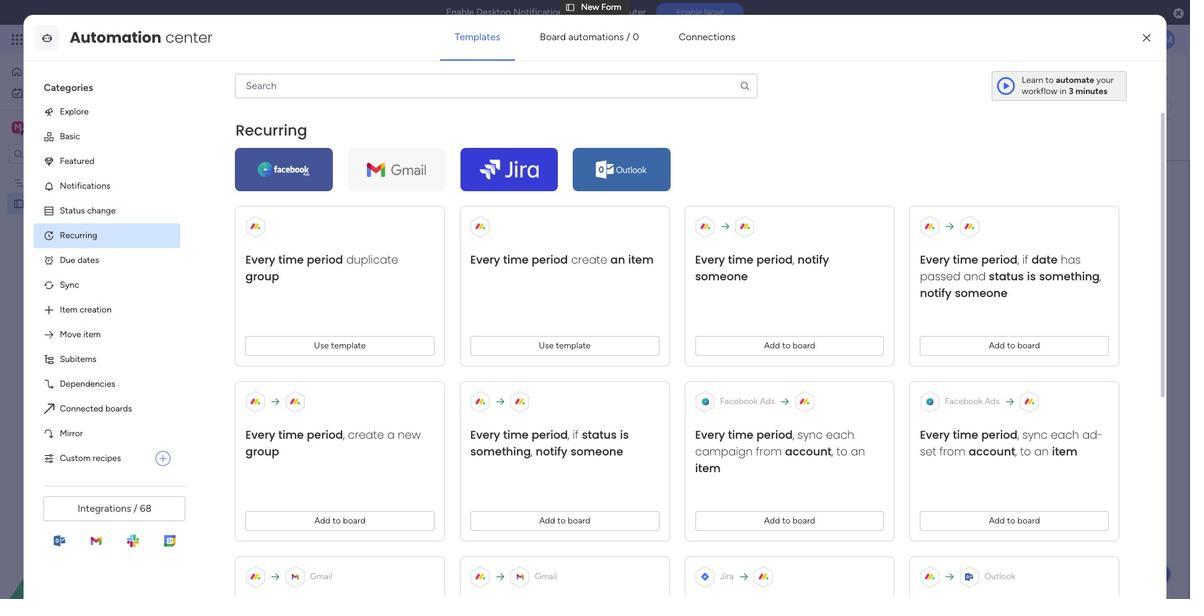 Task type: locate. For each thing, give the bounding box(es) containing it.
2 horizontal spatial /
[[1132, 73, 1135, 83]]

2 facebook ads from the left
[[945, 397, 1000, 407]]

sync inside , sync each campaign from
[[798, 428, 823, 443]]

my work option
[[7, 83, 151, 103]]

1 vertical spatial is
[[620, 428, 629, 443]]

account inside account , to an item
[[785, 444, 832, 460]]

new
[[581, 2, 599, 12], [188, 64, 230, 92], [29, 198, 47, 209]]

/ left 68
[[134, 503, 137, 515]]

2 sync from the left
[[1023, 428, 1048, 443]]

68
[[140, 503, 152, 515]]

someone inside every time period , if status is something , notify someone
[[571, 444, 624, 460]]

if
[[1023, 252, 1029, 268], [573, 428, 579, 443]]

recurring up due dates
[[60, 231, 97, 241]]

0 horizontal spatial an
[[611, 252, 625, 268]]

0 vertical spatial work
[[100, 32, 122, 46]]

0 horizontal spatial each
[[826, 428, 855, 443]]

1 horizontal spatial account
[[969, 444, 1016, 460]]

new down the see plans image
[[188, 64, 230, 92]]

center
[[165, 27, 213, 48]]

every time period up campaign
[[695, 428, 793, 443]]

due
[[60, 255, 75, 266]]

, inside the ", sync each ad- set from"
[[1018, 428, 1019, 443]]

1 vertical spatial if
[[573, 428, 579, 443]]

group
[[246, 269, 279, 284], [246, 444, 279, 460]]

work inside option
[[43, 87, 61, 98]]

mirror option
[[34, 422, 181, 447]]

1 vertical spatial new
[[188, 64, 230, 92]]

project
[[29, 177, 57, 188]]

ads up , sync each campaign from
[[760, 397, 775, 407]]

from
[[756, 444, 782, 460], [940, 444, 966, 460]]

if for status
[[573, 428, 579, 443]]

1 vertical spatial notifications
[[60, 181, 110, 191]]

sync inside the ", sync each ad- set from"
[[1023, 428, 1048, 443]]

0 horizontal spatial from
[[756, 444, 782, 460]]

period inside the every time period duplicate group
[[307, 252, 343, 268]]

ads up the ", sync each ad- set from" on the right
[[985, 397, 1000, 407]]

notifications up status change
[[60, 181, 110, 191]]

by right powered
[[290, 133, 301, 145]]

1 horizontal spatial every time period
[[920, 428, 1018, 443]]

1 account from the left
[[785, 444, 832, 460]]

notify inside every time period , notify someone
[[798, 252, 829, 268]]

invite
[[1108, 73, 1130, 83]]

2 horizontal spatial new form
[[581, 2, 621, 12]]

recurring down show board description icon
[[236, 120, 307, 141]]

your
[[1096, 75, 1114, 85], [720, 263, 752, 284]]

list box containing project management
[[0, 170, 158, 381]]

1 use template from the left
[[314, 341, 366, 351]]

0
[[633, 31, 639, 43]]

search image
[[739, 81, 750, 92]]

2 template from the left
[[556, 341, 591, 351]]

Search in workspace field
[[26, 147, 104, 161]]

1 use template button from the left
[[246, 336, 435, 356]]

1 sync from the left
[[798, 428, 823, 443]]

explore option
[[34, 100, 181, 125]]

every inside every time period , notify someone
[[695, 252, 725, 268]]

0 vertical spatial by
[[290, 133, 301, 145]]

2 account , to an item from the left
[[969, 444, 1078, 460]]

work right my
[[43, 87, 61, 98]]

subitems option
[[34, 348, 181, 372]]

/
[[626, 31, 630, 43], [1132, 73, 1135, 83], [134, 503, 137, 515]]

, sync each campaign from
[[695, 428, 855, 460]]

new form down the 'project'
[[29, 198, 69, 209]]

2 horizontal spatial new
[[581, 2, 599, 12]]

1 horizontal spatial ads
[[985, 397, 1000, 407]]

2 ads from the left
[[985, 397, 1000, 407]]

group inside the every time period duplicate group
[[246, 269, 279, 284]]

0 horizontal spatial notifications
[[60, 181, 110, 191]]

1 horizontal spatial status
[[989, 269, 1024, 284]]

/ for integrations / 68
[[134, 503, 137, 515]]

0 horizontal spatial enable
[[446, 7, 474, 18]]

building
[[656, 263, 716, 284]]

1 horizontal spatial form
[[756, 263, 791, 284]]

1 horizontal spatial new
[[188, 64, 230, 92]]

1 horizontal spatial is
[[1027, 269, 1036, 284]]

sync
[[798, 428, 823, 443], [1023, 428, 1048, 443]]

1 horizontal spatial use template
[[539, 341, 591, 351]]

0 vertical spatial is
[[1027, 269, 1036, 284]]

computer
[[604, 7, 646, 18]]

enable inside button
[[676, 8, 702, 18]]

status inside status is something , notify someone
[[989, 269, 1024, 284]]

form inside list box
[[49, 198, 69, 209]]

status
[[989, 269, 1024, 284], [582, 428, 617, 443]]

1 horizontal spatial use template button
[[471, 336, 659, 356]]

new form down the see plans image
[[188, 64, 285, 92]]

work right monday
[[100, 32, 122, 46]]

workspace
[[53, 121, 102, 133]]

1 horizontal spatial account , to an item
[[969, 444, 1078, 460]]

2 vertical spatial new form
[[29, 198, 69, 209]]

0 horizontal spatial new
[[29, 198, 47, 209]]

new up board automations / 0 at the top
[[581, 2, 599, 12]]

facebook ads up the ", sync each ad- set from" on the right
[[945, 397, 1000, 407]]

form down project management
[[49, 198, 69, 209]]

enable
[[446, 7, 474, 18], [676, 8, 702, 18]]

powered by
[[249, 133, 301, 145]]

activity button
[[1022, 68, 1080, 88]]

form right this
[[601, 2, 621, 12]]

item inside option
[[83, 330, 101, 340]]

connections button
[[664, 22, 750, 52]]

automate
[[1056, 75, 1094, 85]]

0 horizontal spatial create
[[348, 428, 384, 443]]

by
[[290, 133, 301, 145], [634, 263, 652, 284]]

0 horizontal spatial notify
[[536, 444, 568, 460]]

, inside status is something , notify someone
[[1100, 269, 1102, 284]]

3 minutes
[[1069, 86, 1107, 97]]

time inside the every time period duplicate group
[[279, 252, 304, 268]]

0 horizontal spatial template
[[331, 341, 366, 351]]

1 every time period from the left
[[695, 428, 793, 443]]

option
[[0, 171, 158, 174]]

0 horizontal spatial something
[[471, 444, 531, 460]]

2 vertical spatial /
[[134, 503, 137, 515]]

time inside "every time period , create a new group"
[[279, 428, 304, 443]]

from right set
[[940, 444, 966, 460]]

by right start on the right top of the page
[[634, 263, 652, 284]]

new right "public board" 'icon'
[[29, 198, 47, 209]]

use template button for duplicate
[[246, 336, 435, 356]]

0 vertical spatial if
[[1023, 252, 1029, 268]]

template for duplicate
[[331, 341, 366, 351]]

0 vertical spatial /
[[626, 31, 630, 43]]

every time period up set
[[920, 428, 1018, 443]]

due dates option
[[34, 248, 181, 273]]

0 horizontal spatial form
[[49, 198, 69, 209]]

0 vertical spatial someone
[[695, 269, 748, 284]]

0 horizontal spatial someone
[[571, 444, 624, 460]]

1 horizontal spatial an
[[851, 444, 865, 460]]

1 horizontal spatial gmail
[[535, 572, 557, 583]]

integrate
[[971, 101, 1006, 112]]

1 vertical spatial form
[[678, 311, 699, 323]]

public board image
[[13, 198, 25, 209]]

1 horizontal spatial something
[[1039, 269, 1100, 284]]

my work link
[[7, 83, 151, 103]]

every
[[246, 252, 276, 268], [471, 252, 500, 268], [695, 252, 725, 268], [920, 252, 950, 268], [246, 428, 276, 443], [471, 428, 500, 443], [695, 428, 725, 443], [920, 428, 950, 443]]

account , to an item for ad-
[[969, 444, 1078, 460]]

template for create
[[556, 341, 591, 351]]

categories list box
[[34, 71, 191, 472]]

categories
[[44, 82, 93, 94]]

see plans image
[[206, 33, 217, 46]]

start
[[597, 263, 630, 284]]

1 use from the left
[[314, 341, 329, 351]]

1 horizontal spatial each
[[1051, 428, 1079, 443]]

3
[[1069, 86, 1073, 97]]

0 horizontal spatial sync
[[798, 428, 823, 443]]

integrations / 68
[[78, 503, 152, 515]]

someone for status
[[955, 286, 1008, 301]]

1 each from the left
[[826, 428, 855, 443]]

period inside every time period , notify someone
[[757, 252, 793, 268]]

help button
[[1127, 565, 1170, 585]]

let's
[[562, 263, 592, 284]]

gmail
[[310, 572, 332, 583], [535, 572, 557, 583]]

an for , sync each ad- set from
[[1035, 444, 1049, 460]]

your up minutes
[[1096, 75, 1114, 85]]

0 horizontal spatial if
[[573, 428, 579, 443]]

1 ads from the left
[[760, 397, 775, 407]]

each inside the ", sync each ad- set from"
[[1051, 428, 1079, 443]]

0 horizontal spatial recurring
[[60, 231, 97, 241]]

1 horizontal spatial template
[[556, 341, 591, 351]]

ad-
[[1083, 428, 1103, 443]]

1 group from the top
[[246, 269, 279, 284]]

0 horizontal spatial use template button
[[246, 336, 435, 356]]

0 horizontal spatial work
[[43, 87, 61, 98]]

1 facebook from the left
[[720, 397, 758, 407]]

notify inside status is something , notify someone
[[920, 286, 952, 301]]

each for , sync each campaign from
[[826, 428, 855, 443]]

work for monday
[[100, 32, 122, 46]]

1 from from the left
[[756, 444, 782, 460]]

has
[[1061, 252, 1081, 268]]

facebook
[[720, 397, 758, 407], [945, 397, 983, 407]]

0 vertical spatial form
[[601, 2, 621, 12]]

1 horizontal spatial notifications
[[513, 7, 567, 18]]

move item option
[[34, 323, 181, 348]]

home option
[[7, 62, 151, 82]]

custom recipes option
[[34, 447, 151, 472]]

/ left 1
[[1132, 73, 1135, 83]]

2 facebook from the left
[[945, 397, 983, 407]]

1 horizontal spatial create
[[571, 252, 608, 268]]

item creation
[[60, 305, 112, 315]]

2 use template button from the left
[[471, 336, 659, 356]]

notify
[[798, 252, 829, 268], [920, 286, 952, 301], [536, 444, 568, 460]]

1 horizontal spatial work
[[100, 32, 122, 46]]

boards
[[105, 404, 132, 415]]

1 vertical spatial by
[[634, 263, 652, 284]]

time
[[279, 252, 304, 268], [503, 252, 529, 268], [728, 252, 754, 268], [953, 252, 979, 268], [279, 428, 304, 443], [503, 428, 529, 443], [728, 428, 754, 443], [953, 428, 979, 443]]

dapulse close image
[[1173, 7, 1184, 20]]

2 each from the left
[[1051, 428, 1079, 443]]

from right campaign
[[756, 444, 782, 460]]

1 template from the left
[[331, 341, 366, 351]]

1 horizontal spatial new form
[[188, 64, 285, 92]]

move item
[[60, 330, 101, 340]]

create inside "every time period , create a new group"
[[348, 428, 384, 443]]

notify inside every time period , if status is something , notify someone
[[536, 444, 568, 460]]

1 horizontal spatial if
[[1023, 252, 1029, 268]]

2 vertical spatial notify
[[536, 444, 568, 460]]

1 vertical spatial group
[[246, 444, 279, 460]]

1 horizontal spatial notify
[[798, 252, 829, 268]]

date
[[1032, 252, 1058, 268]]

2 group from the top
[[246, 444, 279, 460]]

main workspace
[[29, 121, 102, 133]]

dates
[[77, 255, 99, 266]]

connections
[[679, 31, 735, 43]]

account , to an item for campaign
[[695, 444, 865, 477]]

custom
[[60, 454, 91, 464]]

basic option
[[34, 125, 181, 149]]

0 horizontal spatial is
[[620, 428, 629, 443]]

2 vertical spatial form
[[49, 198, 69, 209]]

workflow
[[1022, 86, 1058, 97]]

0 horizontal spatial your
[[720, 263, 752, 284]]

1 facebook ads from the left
[[720, 397, 775, 407]]

enable left 'now!'
[[676, 8, 702, 18]]

0 horizontal spatial facebook
[[720, 397, 758, 407]]

1 vertical spatial new form
[[188, 64, 285, 92]]

add to board button
[[695, 336, 884, 356], [920, 336, 1109, 356], [246, 512, 435, 532], [471, 512, 659, 532], [695, 512, 884, 532], [920, 512, 1109, 532]]

0 vertical spatial your
[[1096, 75, 1114, 85]]

list box
[[0, 170, 158, 381]]

automate
[[1097, 101, 1135, 112]]

enable now!
[[676, 8, 724, 18]]

1 horizontal spatial facebook
[[945, 397, 983, 407]]

use
[[314, 341, 329, 351], [539, 341, 554, 351]]

1 vertical spatial status
[[582, 428, 617, 443]]

form
[[601, 2, 621, 12], [235, 64, 285, 92], [49, 198, 69, 209]]

every inside the every time period duplicate group
[[246, 252, 276, 268]]

1 gmail from the left
[[310, 572, 332, 583]]

0 horizontal spatial facebook ads
[[720, 397, 775, 407]]

management
[[125, 32, 193, 46]]

0 vertical spatial recurring
[[236, 120, 307, 141]]

0 horizontal spatial account , to an item
[[695, 444, 865, 477]]

change
[[87, 206, 116, 216]]

0 vertical spatial notify
[[798, 252, 829, 268]]

1 vertical spatial form
[[235, 64, 285, 92]]

if for date
[[1023, 252, 1029, 268]]

item creation option
[[34, 298, 181, 323]]

every time period for from
[[695, 428, 793, 443]]

something inside status is something , notify someone
[[1039, 269, 1100, 284]]

an inside account , to an item
[[851, 444, 865, 460]]

1 vertical spatial work
[[43, 87, 61, 98]]

1 horizontal spatial /
[[626, 31, 630, 43]]

2 from from the left
[[940, 444, 966, 460]]

1 vertical spatial notify
[[920, 286, 952, 301]]

notifications
[[513, 7, 567, 18], [60, 181, 110, 191]]

add to board
[[764, 341, 815, 351], [989, 341, 1040, 351], [315, 516, 366, 527], [539, 516, 591, 527], [764, 516, 815, 527], [989, 516, 1040, 527]]

each inside , sync each campaign from
[[826, 428, 855, 443]]

0 vertical spatial notifications
[[513, 7, 567, 18]]

enable up templates
[[446, 7, 474, 18]]

1 vertical spatial /
[[1132, 73, 1135, 83]]

1 horizontal spatial facebook ads
[[945, 397, 1000, 407]]

someone
[[695, 269, 748, 284], [955, 286, 1008, 301], [571, 444, 624, 460]]

1 vertical spatial recurring
[[60, 231, 97, 241]]

2 horizontal spatial someone
[[955, 286, 1008, 301]]

every time period
[[695, 428, 793, 443], [920, 428, 1018, 443]]

form inside button
[[678, 311, 699, 323]]

0 horizontal spatial use template
[[314, 341, 366, 351]]

if inside every time period , if status is something , notify someone
[[573, 428, 579, 443]]

recurring
[[236, 120, 307, 141], [60, 231, 97, 241]]

1 horizontal spatial your
[[1096, 75, 1114, 85]]

learn to automate
[[1022, 75, 1094, 85]]

use template
[[314, 341, 366, 351], [539, 341, 591, 351]]

lottie animation image
[[0, 475, 158, 600]]

someone inside status is something , notify someone
[[955, 286, 1008, 301]]

1 horizontal spatial by
[[634, 263, 652, 284]]

None search field
[[235, 74, 757, 98]]

0 horizontal spatial form
[[678, 311, 699, 323]]

1 vertical spatial create
[[348, 428, 384, 443]]

ads
[[760, 397, 775, 407], [985, 397, 1000, 407]]

/ left the "0"
[[626, 31, 630, 43]]

0 vertical spatial status
[[989, 269, 1024, 284]]

1 vertical spatial something
[[471, 444, 531, 460]]

your right "building"
[[720, 263, 752, 284]]

0 horizontal spatial ads
[[760, 397, 775, 407]]

0 horizontal spatial use
[[314, 341, 329, 351]]

show board description image
[[294, 72, 309, 84]]

home
[[27, 66, 51, 77]]

2 use template from the left
[[539, 341, 591, 351]]

board automations / 0 button
[[525, 22, 654, 52]]

notifications up the board
[[513, 7, 567, 18]]

1 horizontal spatial sync
[[1023, 428, 1048, 443]]

facebook ads up , sync each campaign from
[[720, 397, 775, 407]]

1 account , to an item from the left
[[695, 444, 865, 477]]

facebook for from
[[720, 397, 758, 407]]

integrate button
[[949, 94, 1069, 120]]

someone inside every time period , notify someone
[[695, 269, 748, 284]]

0 horizontal spatial gmail
[[310, 572, 332, 583]]

an
[[611, 252, 625, 268], [851, 444, 865, 460], [1035, 444, 1049, 460]]

facebook ads
[[720, 397, 775, 407], [945, 397, 1000, 407]]

facebook ads for from
[[720, 397, 775, 407]]

2 every time period from the left
[[920, 428, 1018, 443]]

2 horizontal spatial an
[[1035, 444, 1049, 460]]

add to favorites image
[[315, 72, 327, 84]]

use template for duplicate
[[314, 341, 366, 351]]

2 account from the left
[[969, 444, 1016, 460]]

form left show board description icon
[[235, 64, 285, 92]]

0 horizontal spatial /
[[134, 503, 137, 515]]

0 horizontal spatial every time period
[[695, 428, 793, 443]]

every time period , if status is something , notify someone
[[471, 428, 629, 460]]

0 horizontal spatial status
[[582, 428, 617, 443]]

use template for create
[[539, 341, 591, 351]]

new form up automations
[[581, 2, 621, 12]]

2 use from the left
[[539, 341, 554, 351]]



Task type: vqa. For each thing, say whether or not it's contained in the screenshot.
new on the left bottom of page
yes



Task type: describe. For each thing, give the bounding box(es) containing it.
my work
[[29, 87, 61, 98]]

status change
[[60, 206, 116, 216]]

every time period , notify someone
[[695, 252, 829, 284]]

recurring inside recurring option
[[60, 231, 97, 241]]

automate button
[[1074, 97, 1140, 117]]

status
[[60, 206, 85, 216]]

help
[[1137, 569, 1160, 581]]

categories heading
[[34, 71, 181, 100]]

your workflow in
[[1022, 75, 1114, 97]]

every time period create an item
[[471, 252, 654, 268]]

jeremy miller image
[[1155, 30, 1175, 50]]

explore
[[60, 107, 89, 117]]

facebook ads for set
[[945, 397, 1000, 407]]

dependencies
[[60, 379, 115, 390]]

is inside every time period , if status is something , notify someone
[[620, 428, 629, 443]]

your inside your workflow in
[[1096, 75, 1114, 85]]

ads for from
[[760, 397, 775, 407]]

enable desktop notifications on this computer
[[446, 7, 646, 18]]

desktop
[[476, 7, 511, 18]]

facebook for set
[[945, 397, 983, 407]]

automations
[[568, 31, 624, 43]]

templates button
[[440, 22, 515, 52]]

every time period for set
[[920, 428, 1018, 443]]

sync option
[[34, 273, 181, 298]]

connected
[[60, 404, 103, 415]]

every inside "every time period , create a new group"
[[246, 428, 276, 443]]

use template button for create
[[471, 336, 659, 356]]

, inside every time period , notify someone
[[793, 252, 795, 268]]

0 vertical spatial create
[[571, 252, 608, 268]]

account for from
[[785, 444, 832, 460]]

now!
[[704, 8, 724, 18]]

1 vertical spatial your
[[720, 263, 752, 284]]

workspace image
[[12, 121, 24, 134]]

connected boards option
[[34, 397, 181, 422]]

monday work management
[[55, 32, 193, 46]]

activity
[[1027, 73, 1057, 83]]

set
[[920, 444, 937, 460]]

account for set
[[969, 444, 1016, 460]]

0 horizontal spatial new form
[[29, 198, 69, 209]]

new
[[398, 428, 421, 443]]

every inside every time period , if status is something , notify someone
[[471, 428, 500, 443]]

ads for set
[[985, 397, 1000, 407]]

custom recipes
[[60, 454, 121, 464]]

Search for a column type search field
[[235, 74, 757, 98]]

each for , sync each ad- set from
[[1051, 428, 1079, 443]]

, inside "every time period , create a new group"
[[343, 428, 345, 443]]

minutes
[[1076, 86, 1107, 97]]

notifications inside option
[[60, 181, 110, 191]]

dependencies option
[[34, 372, 181, 397]]

board automations / 0
[[540, 31, 639, 43]]

New Form field
[[185, 64, 288, 92]]

something inside every time period , if status is something , notify someone
[[471, 444, 531, 460]]

recipes
[[93, 454, 121, 464]]

item inside account , to an item
[[695, 461, 721, 477]]

group inside "every time period , create a new group"
[[246, 444, 279, 460]]

someone for every
[[695, 269, 748, 284]]

workforms logo image
[[306, 130, 376, 150]]

duplicate
[[347, 252, 398, 268]]

an for , sync each campaign from
[[851, 444, 865, 460]]

period inside every time period , if status is something , notify someone
[[532, 428, 568, 443]]

in
[[1060, 86, 1067, 97]]

monday
[[55, 32, 98, 46]]

from inside , sync each campaign from
[[756, 444, 782, 460]]

0 vertical spatial form
[[756, 263, 791, 284]]

main
[[29, 121, 50, 133]]

and
[[964, 269, 986, 284]]

templates
[[455, 31, 500, 43]]

enable for enable now!
[[676, 8, 702, 18]]

a
[[387, 428, 395, 443]]

0 vertical spatial new
[[581, 2, 599, 12]]

this
[[584, 7, 601, 18]]

from inside the ", sync each ad- set from"
[[940, 444, 966, 460]]

build form
[[654, 311, 699, 323]]

every time period duplicate group
[[246, 252, 398, 284]]

integrations
[[78, 503, 131, 515]]

automation center
[[70, 27, 213, 48]]

board
[[540, 31, 566, 43]]

build
[[654, 311, 676, 323]]

sync for campaign
[[798, 428, 823, 443]]

notifications option
[[34, 174, 181, 199]]

subitems
[[60, 354, 96, 365]]

creation
[[80, 305, 112, 315]]

select product image
[[11, 33, 24, 46]]

workspace selection element
[[12, 120, 104, 136]]

1 horizontal spatial recurring
[[236, 120, 307, 141]]

invite / 1
[[1108, 73, 1141, 83]]

management
[[59, 177, 110, 188]]

/ for invite / 1
[[1132, 73, 1135, 83]]

invite / 1 button
[[1085, 68, 1147, 88]]

sync for ad-
[[1023, 428, 1048, 443]]

collapse board header image
[[1158, 102, 1168, 112]]

integrations / 68 button
[[44, 497, 186, 522]]

lottie animation element
[[0, 475, 158, 600]]

learn
[[1022, 75, 1043, 85]]

enable now! button
[[656, 3, 744, 22]]

recurring option
[[34, 224, 181, 248]]

move
[[60, 330, 81, 340]]

status is something , notify someone
[[920, 269, 1102, 301]]

has passed and
[[920, 252, 1081, 284]]

outlook
[[985, 572, 1016, 583]]

every time period , create a new group
[[246, 428, 421, 460]]

use for create
[[539, 341, 554, 351]]

passed
[[920, 269, 961, 284]]

every time period , if date
[[920, 252, 1058, 268]]

sync
[[60, 280, 79, 291]]

notify for status is something , notify someone
[[920, 286, 952, 301]]

2 gmail from the left
[[535, 572, 557, 583]]

basic
[[60, 131, 80, 142]]

is inside status is something , notify someone
[[1027, 269, 1036, 284]]

home link
[[7, 62, 151, 82]]

status inside every time period , if status is something , notify someone
[[582, 428, 617, 443]]

work for my
[[43, 87, 61, 98]]

status change option
[[34, 199, 181, 224]]

2 vertical spatial new
[[29, 198, 47, 209]]

time inside every time period , notify someone
[[728, 252, 754, 268]]

period inside "every time period , create a new group"
[[307, 428, 343, 443]]

time inside every time period , if status is something , notify someone
[[503, 428, 529, 443]]

enable for enable desktop notifications on this computer
[[446, 7, 474, 18]]

automation
[[70, 27, 161, 48]]

let's start by building your form
[[562, 263, 791, 284]]

1
[[1137, 73, 1141, 83]]

notify for every time period , notify someone
[[798, 252, 829, 268]]

, sync each ad- set from
[[920, 428, 1103, 460]]

jira
[[720, 572, 734, 583]]

my
[[29, 87, 40, 98]]

due dates
[[60, 255, 99, 266]]

featured
[[60, 156, 94, 167]]

featured option
[[34, 149, 181, 174]]

mirror
[[60, 429, 83, 439]]

, inside , sync each campaign from
[[793, 428, 795, 443]]

use for duplicate
[[314, 341, 329, 351]]

m
[[14, 122, 22, 133]]

campaign
[[695, 444, 753, 460]]

2 horizontal spatial form
[[601, 2, 621, 12]]



